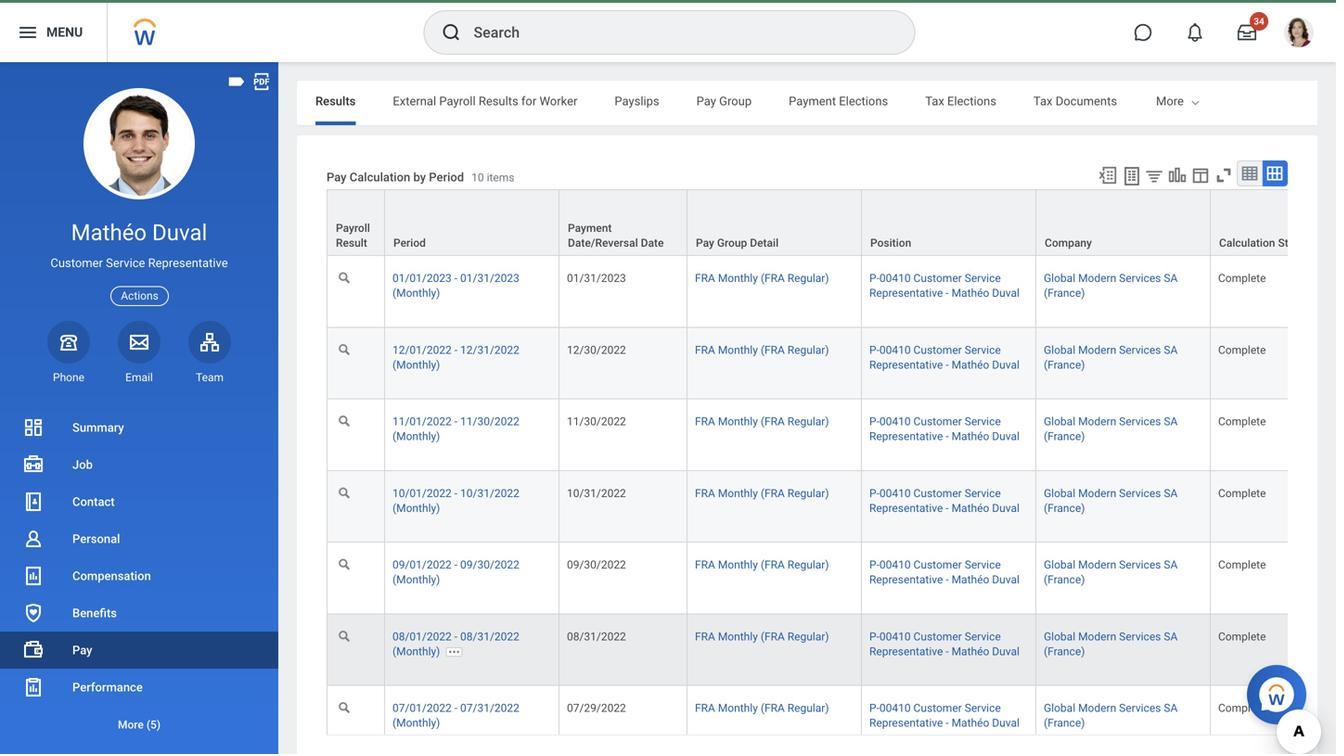 Task type: describe. For each thing, give the bounding box(es) containing it.
10/01/2022 - 10/31/2022 (monthly) link
[[393, 483, 520, 515]]

payment date/reversal date
[[568, 222, 664, 250]]

01/01/2023 - 01/31/2023 (monthly)
[[393, 272, 520, 300]]

service for 01/31/2023
[[965, 272, 1001, 285]]

services for 08/31/2022
[[1120, 631, 1162, 644]]

payment date/reversal date button
[[560, 190, 687, 255]]

payroll result column header
[[327, 189, 385, 256]]

team mathéo duval element
[[188, 370, 231, 385]]

- inside 10/01/2022 - 10/31/2022 (monthly)
[[455, 487, 458, 500]]

complete element for 12/30/2022
[[1219, 340, 1267, 357]]

service for 08/31/2022
[[965, 631, 1001, 644]]

fra for sixth fra monthly (fra regular) 'link' from the top of the page
[[695, 631, 716, 644]]

7 (fra from the top
[[761, 702, 785, 715]]

mathéo for 01/31/2023
[[952, 287, 990, 300]]

global modern services sa (france) for 11/30/2022
[[1044, 415, 1178, 443]]

phone button
[[47, 321, 90, 385]]

withholding
[[1155, 94, 1219, 108]]

services for 12/30/2022
[[1120, 344, 1162, 357]]

12/31/2022
[[461, 344, 520, 357]]

export to worksheets image
[[1121, 165, 1144, 188]]

external payroll results for worker
[[393, 94, 578, 108]]

(monthly) for 11/01/2022 - 11/30/2022 (monthly)
[[393, 430, 440, 443]]

more (5) button
[[0, 714, 279, 737]]

regular) for 5th fra monthly (fra regular) 'link' from the top
[[788, 559, 830, 572]]

p-00410 customer service representative - mathéo duval for 12/30/2022
[[870, 344, 1020, 372]]

08/01/2022
[[393, 631, 452, 644]]

customer for 09/30/2022
[[914, 559, 962, 572]]

2 monthly from the top
[[718, 344, 758, 357]]

fra for 1st fra monthly (fra regular) 'link'
[[695, 272, 716, 285]]

p- for 10/31/2022
[[870, 487, 880, 500]]

34 button
[[1227, 12, 1269, 53]]

- inside 09/01/2022 - 09/30/2022 (monthly)
[[455, 559, 458, 572]]

services for 09/30/2022
[[1120, 559, 1162, 572]]

p-00410 customer service representative - mathéo duval link for 08/31/2022
[[870, 627, 1020, 659]]

customer for 11/30/2022
[[914, 415, 962, 428]]

team link
[[188, 321, 231, 385]]

service for 11/30/2022
[[965, 415, 1001, 428]]

0 vertical spatial payroll
[[439, 94, 476, 108]]

detail
[[750, 237, 779, 250]]

- inside 12/01/2022 - 12/31/2022 (monthly)
[[455, 344, 458, 357]]

2 01/31/2023 from the left
[[567, 272, 626, 285]]

service inside the navigation pane region
[[106, 256, 145, 270]]

duval for 10/31/2022
[[993, 502, 1020, 515]]

customer inside the navigation pane region
[[51, 256, 103, 270]]

duval for 07/29/2022
[[993, 717, 1020, 730]]

row containing 10/01/2022 - 10/31/2022 (monthly)
[[327, 471, 1337, 543]]

complete for 12/30/2022
[[1219, 344, 1267, 357]]

row containing payroll result
[[327, 189, 1337, 256]]

(france) for 01/31/2023
[[1044, 287, 1086, 300]]

- inside 08/01/2022 - 08/31/2022 (monthly)
[[455, 631, 458, 644]]

global modern services sa (france) link for 07/29/2022
[[1044, 699, 1178, 730]]

mathéo for 09/30/2022
[[952, 574, 990, 587]]

3 fra monthly (fra regular) from the top
[[695, 415, 830, 428]]

payment elections
[[789, 94, 889, 108]]

row containing 12/01/2022 - 12/31/2022 (monthly)
[[327, 328, 1337, 400]]

5 (fra from the top
[[761, 559, 785, 572]]

regular) for sixth fra monthly (fra regular) 'link' from the top of the page
[[788, 631, 830, 644]]

2 (fra from the top
[[761, 344, 785, 357]]

modern for 08/31/2022
[[1079, 631, 1117, 644]]

1 (fra from the top
[[761, 272, 785, 285]]

row containing 07/01/2022 - 07/31/2022 (monthly)
[[327, 687, 1337, 755]]

11/01/2022
[[393, 415, 452, 428]]

summary
[[72, 421, 124, 435]]

p-00410 customer service representative - mathéo duval for 01/31/2023
[[870, 272, 1020, 300]]

global for 01/31/2023
[[1044, 272, 1076, 285]]

representative for 08/31/2022
[[870, 646, 944, 659]]

pay group detail column header
[[688, 189, 862, 256]]

payroll result button
[[328, 190, 384, 255]]

complete element for 11/30/2022
[[1219, 412, 1267, 428]]

global for 07/29/2022
[[1044, 702, 1076, 715]]

sa for 10/31/2022
[[1164, 487, 1178, 500]]

complete for 07/29/2022
[[1219, 702, 1267, 715]]

row containing 09/01/2022 - 09/30/2022 (monthly)
[[327, 543, 1337, 615]]

personal
[[72, 532, 120, 546]]

3 (fra from the top
[[761, 415, 785, 428]]

menu button
[[0, 3, 107, 62]]

position
[[871, 237, 912, 250]]

09/01/2022
[[393, 559, 452, 572]]

period button
[[385, 190, 559, 255]]

global modern services sa (france) for 08/31/2022
[[1044, 631, 1178, 659]]

p- for 11/30/2022
[[870, 415, 880, 428]]

performance
[[72, 681, 143, 695]]

pay group detail
[[696, 237, 779, 250]]

withholding orders
[[1155, 94, 1258, 108]]

p-00410 customer service representative - mathéo duval for 11/30/2022
[[870, 415, 1020, 443]]

complete for 10/31/2022
[[1219, 487, 1267, 500]]

justify image
[[17, 21, 39, 44]]

complete element for 01/31/2023
[[1219, 268, 1267, 285]]

34
[[1254, 16, 1265, 27]]

representative for 07/29/2022
[[870, 717, 944, 730]]

global modern services sa (france) for 07/29/2022
[[1044, 702, 1178, 730]]

global for 08/31/2022
[[1044, 631, 1076, 644]]

view team image
[[199, 331, 221, 353]]

search image
[[441, 21, 463, 44]]

elections for tax elections
[[948, 94, 997, 108]]

Search Workday  search field
[[474, 12, 877, 53]]

00410 for 01/31/2023
[[880, 272, 911, 285]]

job link
[[0, 447, 279, 484]]

01/01/2023
[[393, 272, 452, 285]]

p-00410 customer service representative - mathéo duval for 07/29/2022
[[870, 702, 1020, 730]]

mail image
[[128, 331, 150, 353]]

6 monthly from the top
[[718, 631, 758, 644]]

regular) for 1st fra monthly (fra regular) 'link'
[[788, 272, 830, 285]]

payroll inside popup button
[[336, 222, 370, 235]]

menu
[[46, 25, 83, 40]]

3 monthly from the top
[[718, 415, 758, 428]]

email button
[[118, 321, 161, 385]]

(5)
[[147, 719, 161, 732]]

customer service representative
[[51, 256, 228, 270]]

08/01/2022 - 08/31/2022 (monthly) link
[[393, 627, 520, 659]]

tab list containing results
[[297, 81, 1322, 125]]

phone image
[[56, 331, 82, 353]]

summary link
[[0, 409, 279, 447]]

actions
[[121, 290, 159, 303]]

6 (fra from the top
[[761, 631, 785, 644]]

fra for second fra monthly (fra regular) 'link' from the top
[[695, 344, 716, 357]]

complete element for 08/31/2022
[[1219, 627, 1267, 644]]

00410 for 12/30/2022
[[880, 344, 911, 357]]

4 monthly from the top
[[718, 487, 758, 500]]

duval for 01/31/2023
[[993, 287, 1020, 300]]

modern for 12/30/2022
[[1079, 344, 1117, 357]]

calculation status
[[1220, 237, 1311, 250]]

07/01/2022
[[393, 702, 452, 715]]

payroll result
[[336, 222, 370, 250]]

5 complete from the top
[[1219, 559, 1267, 572]]

- inside 07/01/2022 - 07/31/2022 (monthly)
[[455, 702, 458, 715]]

12/01/2022 - 12/31/2022 (monthly) link
[[393, 340, 520, 372]]

for
[[522, 94, 537, 108]]

regular) for first fra monthly (fra regular) 'link' from the bottom
[[788, 702, 830, 715]]

08/01/2022 - 08/31/2022 (monthly)
[[393, 631, 520, 659]]

11/30/2022 inside 11/01/2022 - 11/30/2022 (monthly)
[[461, 415, 520, 428]]

by
[[414, 170, 426, 184]]

mathéo duval
[[71, 220, 207, 246]]

2 fra monthly (fra regular) link from the top
[[695, 340, 830, 357]]

complete element for 07/29/2022
[[1219, 699, 1267, 715]]

p-00410 customer service representative - mathéo duval link for 09/30/2022
[[870, 555, 1020, 587]]

5 monthly from the top
[[718, 559, 758, 572]]

service for 07/29/2022
[[965, 702, 1001, 715]]

(france) for 08/31/2022
[[1044, 646, 1086, 659]]

p- for 01/31/2023
[[870, 272, 880, 285]]

company button
[[1037, 190, 1211, 255]]

more (5)
[[118, 719, 161, 732]]

4 fra monthly (fra regular) from the top
[[695, 487, 830, 500]]

duval for 09/30/2022
[[993, 574, 1020, 587]]

global modern services sa (france) link for 01/31/2023
[[1044, 268, 1178, 300]]

performance link
[[0, 669, 279, 706]]

calculation status button
[[1212, 190, 1320, 255]]

service for 12/30/2022
[[965, 344, 1001, 357]]

- inside 11/01/2022 - 11/30/2022 (monthly)
[[455, 415, 458, 428]]

fra for first fra monthly (fra regular) 'link' from the bottom
[[695, 702, 716, 715]]

email
[[125, 371, 153, 384]]

global modern services sa (france) link for 11/30/2022
[[1044, 412, 1178, 443]]

tax documents
[[1034, 94, 1118, 108]]

compensation
[[72, 570, 151, 583]]

5 fra monthly (fra regular) from the top
[[695, 559, 830, 572]]

1 monthly from the top
[[718, 272, 758, 285]]

fra for fifth fra monthly (fra regular) 'link' from the bottom of the page
[[695, 415, 716, 428]]

external
[[393, 94, 436, 108]]

10/01/2022 - 10/31/2022 (monthly)
[[393, 487, 520, 515]]

pay group
[[697, 94, 752, 108]]

2 fra monthly (fra regular) from the top
[[695, 344, 830, 357]]

global for 09/30/2022
[[1044, 559, 1076, 572]]

global for 11/30/2022
[[1044, 415, 1076, 428]]

status
[[1279, 237, 1311, 250]]

5 fra monthly (fra regular) link from the top
[[695, 555, 830, 572]]

benefits link
[[0, 595, 279, 632]]

09/01/2022 - 09/30/2022 (monthly) link
[[393, 555, 520, 587]]

2 09/30/2022 from the left
[[567, 559, 626, 572]]

inbox large image
[[1238, 23, 1257, 42]]

sa for 12/30/2022
[[1164, 344, 1178, 357]]

global modern services sa (france) link for 09/30/2022
[[1044, 555, 1178, 587]]

contact image
[[22, 491, 45, 513]]

07/01/2022 - 07/31/2022 (monthly)
[[393, 702, 520, 730]]

global for 12/30/2022
[[1044, 344, 1076, 357]]

7 monthly from the top
[[718, 702, 758, 715]]

elections for payment elections
[[840, 94, 889, 108]]

09/01/2022 - 09/30/2022 (monthly)
[[393, 559, 520, 587]]

4 fra monthly (fra regular) link from the top
[[695, 483, 830, 500]]

duval for 08/31/2022
[[993, 646, 1020, 659]]

modern for 07/29/2022
[[1079, 702, 1117, 715]]

complete element for 10/31/2022
[[1219, 483, 1267, 500]]

compensation link
[[0, 558, 279, 595]]



Task type: locate. For each thing, give the bounding box(es) containing it.
tax for tax documents
[[1034, 94, 1053, 108]]

more inside dropdown button
[[118, 719, 144, 732]]

2 elections from the left
[[948, 94, 997, 108]]

11/01/2022 - 11/30/2022 (monthly) link
[[393, 412, 520, 443]]

fra for 4th fra monthly (fra regular) 'link'
[[695, 487, 716, 500]]

1 complete from the top
[[1219, 272, 1267, 285]]

1 vertical spatial payment
[[568, 222, 612, 235]]

more (5) button
[[0, 706, 279, 744]]

period inside period popup button
[[394, 237, 426, 250]]

mathéo for 10/31/2022
[[952, 502, 990, 515]]

1 horizontal spatial more
[[1157, 94, 1185, 108]]

fra monthly (fra regular)
[[695, 272, 830, 285], [695, 344, 830, 357], [695, 415, 830, 428], [695, 487, 830, 500], [695, 559, 830, 572], [695, 631, 830, 644], [695, 702, 830, 715]]

(france) for 07/29/2022
[[1044, 717, 1086, 730]]

global for 10/31/2022
[[1044, 487, 1076, 500]]

1 horizontal spatial payment
[[789, 94, 837, 108]]

2 global from the top
[[1044, 344, 1076, 357]]

global modern services sa (france) for 10/31/2022
[[1044, 487, 1178, 515]]

4 p-00410 customer service representative - mathéo duval link from the top
[[870, 483, 1020, 515]]

sa for 07/29/2022
[[1164, 702, 1178, 715]]

7 regular) from the top
[[788, 702, 830, 715]]

2 global modern services sa (france) from the top
[[1044, 344, 1178, 372]]

(monthly) inside 11/01/2022 - 11/30/2022 (monthly)
[[393, 430, 440, 443]]

notifications large image
[[1186, 23, 1205, 42]]

services for 11/30/2022
[[1120, 415, 1162, 428]]

7 fra monthly (fra regular) from the top
[[695, 702, 830, 715]]

global
[[1044, 272, 1076, 285], [1044, 344, 1076, 357], [1044, 415, 1076, 428], [1044, 487, 1076, 500], [1044, 559, 1076, 572], [1044, 631, 1076, 644], [1044, 702, 1076, 715]]

representative
[[148, 256, 228, 270], [870, 287, 944, 300], [870, 359, 944, 372], [870, 430, 944, 443], [870, 502, 944, 515], [870, 574, 944, 587], [870, 646, 944, 659], [870, 717, 944, 730]]

representative for 12/30/2022
[[870, 359, 944, 372]]

period
[[429, 170, 464, 184], [394, 237, 426, 250]]

p- for 12/30/2022
[[870, 344, 880, 357]]

08/31/2022 inside 08/01/2022 - 08/31/2022 (monthly)
[[461, 631, 520, 644]]

row
[[327, 189, 1337, 256], [327, 256, 1337, 328], [327, 328, 1337, 400], [327, 400, 1337, 471], [327, 471, 1337, 543], [327, 543, 1337, 615], [327, 615, 1337, 687], [327, 687, 1337, 755]]

monthly
[[718, 272, 758, 285], [718, 344, 758, 357], [718, 415, 758, 428], [718, 487, 758, 500], [718, 559, 758, 572], [718, 631, 758, 644], [718, 702, 758, 715]]

performance image
[[22, 677, 45, 699]]

1 horizontal spatial calculation
[[1220, 237, 1276, 250]]

11/01/2022 - 11/30/2022 (monthly)
[[393, 415, 520, 443]]

position column header
[[862, 189, 1037, 256]]

company
[[1045, 237, 1093, 250]]

pay right 'date'
[[696, 237, 715, 250]]

input
[[1295, 94, 1322, 108]]

fullscreen image
[[1214, 165, 1235, 186]]

6 regular) from the top
[[788, 631, 830, 644]]

7 services from the top
[[1120, 702, 1162, 715]]

representative for 11/30/2022
[[870, 430, 944, 443]]

01/01/2023 - 01/31/2023 (monthly) link
[[393, 268, 520, 300]]

10/31/2022
[[461, 487, 520, 500], [567, 487, 626, 500]]

toolbar
[[1090, 161, 1289, 189]]

p-00410 customer service representative - mathéo duval link for 07/29/2022
[[870, 699, 1020, 730]]

1 regular) from the top
[[788, 272, 830, 285]]

pay for pay
[[72, 644, 92, 658]]

1 horizontal spatial 01/31/2023
[[567, 272, 626, 285]]

1 vertical spatial more
[[118, 719, 144, 732]]

1 vertical spatial payroll
[[336, 222, 370, 235]]

09/30/2022
[[461, 559, 520, 572], [567, 559, 626, 572]]

6 00410 from the top
[[880, 631, 911, 644]]

12/01/2022 - 12/31/2022 (monthly)
[[393, 344, 520, 372]]

2 sa from the top
[[1164, 344, 1178, 357]]

period column header
[[385, 189, 560, 256]]

0 vertical spatial period
[[429, 170, 464, 184]]

sa
[[1164, 272, 1178, 285], [1164, 344, 1178, 357], [1164, 415, 1178, 428], [1164, 487, 1178, 500], [1164, 559, 1178, 572], [1164, 631, 1178, 644], [1164, 702, 1178, 715]]

6 fra from the top
[[695, 631, 716, 644]]

1 (france) from the top
[[1044, 287, 1086, 300]]

result
[[336, 237, 367, 250]]

00410 for 07/29/2022
[[880, 702, 911, 715]]

results left external
[[316, 94, 356, 108]]

0 horizontal spatial period
[[394, 237, 426, 250]]

1 horizontal spatial 10/31/2022
[[567, 487, 626, 500]]

group left detail
[[717, 237, 748, 250]]

more left '(5)'
[[118, 719, 144, 732]]

3 global modern services sa (france) from the top
[[1044, 415, 1178, 443]]

expand table image
[[1266, 164, 1285, 183]]

11/30/2022
[[461, 415, 520, 428], [567, 415, 626, 428]]

pay down benefits
[[72, 644, 92, 658]]

row containing 11/01/2022 - 11/30/2022 (monthly)
[[327, 400, 1337, 471]]

6 fra monthly (fra regular) from the top
[[695, 631, 830, 644]]

4 regular) from the top
[[788, 487, 830, 500]]

4 row from the top
[[327, 400, 1337, 471]]

7 complete element from the top
[[1219, 699, 1267, 715]]

modern for 09/30/2022
[[1079, 559, 1117, 572]]

(monthly) inside 10/01/2022 - 10/31/2022 (monthly)
[[393, 502, 440, 515]]

3 sa from the top
[[1164, 415, 1178, 428]]

services
[[1120, 272, 1162, 285], [1120, 344, 1162, 357], [1120, 415, 1162, 428], [1120, 487, 1162, 500], [1120, 559, 1162, 572], [1120, 631, 1162, 644], [1120, 702, 1162, 715]]

07/01/2022 - 07/31/2022 (monthly) link
[[393, 699, 520, 730]]

0 horizontal spatial 11/30/2022
[[461, 415, 520, 428]]

sa for 01/31/2023
[[1164, 272, 1178, 285]]

calculation inside popup button
[[1220, 237, 1276, 250]]

(monthly) down 07/01/2022
[[393, 717, 440, 730]]

(fra
[[761, 272, 785, 285], [761, 344, 785, 357], [761, 415, 785, 428], [761, 487, 785, 500], [761, 559, 785, 572], [761, 631, 785, 644], [761, 702, 785, 715]]

3 (monthly) from the top
[[393, 430, 440, 443]]

p-00410 customer service representative - mathéo duval for 10/31/2022
[[870, 487, 1020, 515]]

table image
[[1241, 164, 1260, 183]]

p- for 08/31/2022
[[870, 631, 880, 644]]

09/30/2022 inside 09/01/2022 - 09/30/2022 (monthly)
[[461, 559, 520, 572]]

0 horizontal spatial 09/30/2022
[[461, 559, 520, 572]]

2 fra from the top
[[695, 344, 716, 357]]

1 fra monthly (fra regular) from the top
[[695, 272, 830, 285]]

1 horizontal spatial elections
[[948, 94, 997, 108]]

complete element
[[1219, 268, 1267, 285], [1219, 340, 1267, 357], [1219, 412, 1267, 428], [1219, 483, 1267, 500], [1219, 555, 1267, 572], [1219, 627, 1267, 644], [1219, 699, 1267, 715]]

2 p-00410 customer service representative - mathéo duval link from the top
[[870, 340, 1020, 372]]

modern for 01/31/2023
[[1079, 272, 1117, 285]]

(france) for 12/30/2022
[[1044, 359, 1086, 372]]

08/31/2022 up 07/29/2022
[[567, 631, 626, 644]]

4 fra from the top
[[695, 487, 716, 500]]

07/29/2022
[[567, 702, 626, 715]]

08/31/2022 right 08/01/2022
[[461, 631, 520, 644]]

tag image
[[227, 71, 247, 92]]

1 global modern services sa (france) from the top
[[1044, 272, 1178, 300]]

pay group detail button
[[688, 190, 862, 255]]

modern for 10/31/2022
[[1079, 487, 1117, 500]]

(monthly) inside 09/01/2022 - 09/30/2022 (monthly)
[[393, 574, 440, 587]]

global modern services sa (france) link for 10/31/2022
[[1044, 483, 1178, 515]]

calculation left "by"
[[350, 170, 411, 184]]

row containing 01/01/2023 - 01/31/2023 (monthly)
[[327, 256, 1337, 328]]

sa for 08/31/2022
[[1164, 631, 1178, 644]]

1 horizontal spatial tax
[[1034, 94, 1053, 108]]

customer
[[51, 256, 103, 270], [914, 272, 962, 285], [914, 344, 962, 357], [914, 415, 962, 428], [914, 487, 962, 500], [914, 559, 962, 572], [914, 631, 962, 644], [914, 702, 962, 715]]

5 (france) from the top
[[1044, 574, 1086, 587]]

3 modern from the top
[[1079, 415, 1117, 428]]

list containing summary
[[0, 409, 279, 744]]

1 horizontal spatial 11/30/2022
[[567, 415, 626, 428]]

payroll
[[439, 94, 476, 108], [336, 222, 370, 235]]

(monthly) down 09/01/2022
[[393, 574, 440, 587]]

(monthly) for 08/01/2022 - 08/31/2022 (monthly)
[[393, 646, 440, 659]]

7 fra monthly (fra regular) link from the top
[[695, 699, 830, 715]]

1 09/30/2022 from the left
[[461, 559, 520, 572]]

payslips
[[615, 94, 660, 108]]

mathéo for 08/31/2022
[[952, 646, 990, 659]]

team
[[196, 371, 224, 384]]

contact
[[72, 495, 115, 509]]

0 horizontal spatial 01/31/2023
[[461, 272, 520, 285]]

complete for 08/31/2022
[[1219, 631, 1267, 644]]

2 10/31/2022 from the left
[[567, 487, 626, 500]]

7 sa from the top
[[1164, 702, 1178, 715]]

4 p-00410 customer service representative - mathéo duval from the top
[[870, 487, 1020, 515]]

4 (fra from the top
[[761, 487, 785, 500]]

payment right pay group at the top right of page
[[789, 94, 837, 108]]

0 horizontal spatial payment
[[568, 222, 612, 235]]

3 regular) from the top
[[788, 415, 830, 428]]

payment for payment elections
[[789, 94, 837, 108]]

-
[[455, 272, 458, 285], [946, 287, 949, 300], [455, 344, 458, 357], [946, 359, 949, 372], [455, 415, 458, 428], [946, 430, 949, 443], [455, 487, 458, 500], [946, 502, 949, 515], [455, 559, 458, 572], [946, 574, 949, 587], [455, 631, 458, 644], [946, 646, 949, 659], [455, 702, 458, 715], [946, 717, 949, 730]]

personal link
[[0, 521, 279, 558]]

fra monthly (fra regular) link
[[695, 268, 830, 285], [695, 340, 830, 357], [695, 412, 830, 428], [695, 483, 830, 500], [695, 555, 830, 572], [695, 627, 830, 644], [695, 699, 830, 715]]

12/01/2022
[[393, 344, 452, 357]]

(monthly) down 10/01/2022 on the bottom left of the page
[[393, 502, 440, 515]]

position button
[[862, 190, 1036, 255]]

1 01/31/2023 from the left
[[461, 272, 520, 285]]

0 horizontal spatial tax
[[926, 94, 945, 108]]

payroll right external
[[439, 94, 476, 108]]

5 global modern services sa (france) link from the top
[[1044, 555, 1178, 587]]

4 modern from the top
[[1079, 487, 1117, 500]]

group inside popup button
[[717, 237, 748, 250]]

8 row from the top
[[327, 687, 1337, 755]]

3 global modern services sa (france) link from the top
[[1044, 412, 1178, 443]]

pay image
[[22, 640, 45, 662]]

2 p- from the top
[[870, 344, 880, 357]]

0 vertical spatial more
[[1157, 94, 1185, 108]]

5 p-00410 customer service representative - mathéo duval from the top
[[870, 559, 1020, 587]]

service
[[106, 256, 145, 270], [965, 272, 1001, 285], [965, 344, 1001, 357], [965, 415, 1001, 428], [965, 487, 1001, 500], [965, 559, 1001, 572], [965, 631, 1001, 644], [965, 702, 1001, 715]]

pay for pay calculation by period 10 items
[[327, 170, 347, 184]]

1 modern from the top
[[1079, 272, 1117, 285]]

2 global modern services sa (france) link from the top
[[1044, 340, 1178, 372]]

duval
[[152, 220, 207, 246], [993, 287, 1020, 300], [993, 359, 1020, 372], [993, 430, 1020, 443], [993, 502, 1020, 515], [993, 574, 1020, 587], [993, 646, 1020, 659], [993, 717, 1020, 730]]

6 complete from the top
[[1219, 631, 1267, 644]]

5 00410 from the top
[[880, 559, 911, 572]]

company column header
[[1037, 189, 1212, 256]]

1 horizontal spatial 09/30/2022
[[567, 559, 626, 572]]

representative inside the navigation pane region
[[148, 256, 228, 270]]

1 horizontal spatial 08/31/2022
[[567, 631, 626, 644]]

4 services from the top
[[1120, 487, 1162, 500]]

duval for 12/30/2022
[[993, 359, 1020, 372]]

7 (monthly) from the top
[[393, 717, 440, 730]]

customer for 10/31/2022
[[914, 487, 962, 500]]

7 complete from the top
[[1219, 702, 1267, 715]]

contact link
[[0, 484, 279, 521]]

calculation
[[350, 170, 411, 184], [1220, 237, 1276, 250]]

tax elections
[[926, 94, 997, 108]]

view printable version (pdf) image
[[252, 71, 272, 92]]

payment
[[789, 94, 837, 108], [568, 222, 612, 235]]

period up 01/01/2023
[[394, 237, 426, 250]]

11/30/2022 down the 12/30/2022
[[567, 415, 626, 428]]

4 global from the top
[[1044, 487, 1076, 500]]

mathéo for 07/29/2022
[[952, 717, 990, 730]]

p-00410 customer service representative - mathéo duval for 09/30/2022
[[870, 559, 1020, 587]]

items
[[487, 171, 515, 184]]

elections
[[840, 94, 889, 108], [948, 94, 997, 108]]

customer for 07/29/2022
[[914, 702, 962, 715]]

global modern services sa (france) for 12/30/2022
[[1044, 344, 1178, 372]]

export to excel image
[[1098, 165, 1119, 186]]

duval inside the navigation pane region
[[152, 220, 207, 246]]

global modern services sa (france) link for 12/30/2022
[[1044, 340, 1178, 372]]

7 modern from the top
[[1079, 702, 1117, 715]]

7 00410 from the top
[[880, 702, 911, 715]]

pay inside popup button
[[696, 237, 715, 250]]

6 p-00410 customer service representative - mathéo duval from the top
[[870, 631, 1020, 659]]

10
[[472, 171, 484, 184]]

1 p-00410 customer service representative - mathéo duval link from the top
[[870, 268, 1020, 300]]

4 (monthly) from the top
[[393, 502, 440, 515]]

1 global modern services sa (france) link from the top
[[1044, 268, 1178, 300]]

(monthly) for 09/01/2022 - 09/30/2022 (monthly)
[[393, 574, 440, 587]]

4 global modern services sa (france) from the top
[[1044, 487, 1178, 515]]

(monthly) inside 08/01/2022 - 08/31/2022 (monthly)
[[393, 646, 440, 659]]

navigation pane region
[[0, 62, 279, 755]]

services for 07/29/2022
[[1120, 702, 1162, 715]]

07/31/2022
[[461, 702, 520, 715]]

2 results from the left
[[479, 94, 519, 108]]

(france) for 09/30/2022
[[1044, 574, 1086, 587]]

10/31/2022 inside 10/01/2022 - 10/31/2022 (monthly)
[[461, 487, 520, 500]]

2 08/31/2022 from the left
[[567, 631, 626, 644]]

5 complete element from the top
[[1219, 555, 1267, 572]]

1 results from the left
[[316, 94, 356, 108]]

p-
[[870, 272, 880, 285], [870, 344, 880, 357], [870, 415, 880, 428], [870, 487, 880, 500], [870, 559, 880, 572], [870, 631, 880, 644], [870, 702, 880, 715]]

sa for 11/30/2022
[[1164, 415, 1178, 428]]

row containing 08/01/2022 - 08/31/2022 (monthly)
[[327, 615, 1337, 687]]

0 horizontal spatial more
[[118, 719, 144, 732]]

08/31/2022
[[461, 631, 520, 644], [567, 631, 626, 644]]

12/30/2022
[[567, 344, 626, 357]]

6 (france) from the top
[[1044, 646, 1086, 659]]

0 vertical spatial calculation
[[350, 170, 411, 184]]

- inside "01/01/2023 - 01/31/2023 (monthly)"
[[455, 272, 458, 285]]

calculation left the 'status'
[[1220, 237, 1276, 250]]

(monthly) inside "01/01/2023 - 01/31/2023 (monthly)"
[[393, 287, 440, 300]]

documents
[[1056, 94, 1118, 108]]

11/30/2022 right 11/01/2022
[[461, 415, 520, 428]]

benefits
[[72, 607, 117, 621]]

p-00410 customer service representative - mathéo duval for 08/31/2022
[[870, 631, 1020, 659]]

actions button
[[111, 286, 169, 306]]

0 horizontal spatial elections
[[840, 94, 889, 108]]

5 fra from the top
[[695, 559, 716, 572]]

7 global modern services sa (france) link from the top
[[1044, 699, 1178, 730]]

0 horizontal spatial results
[[316, 94, 356, 108]]

modern
[[1079, 272, 1117, 285], [1079, 344, 1117, 357], [1079, 415, 1117, 428], [1079, 487, 1117, 500], [1079, 559, 1117, 572], [1079, 631, 1117, 644], [1079, 702, 1117, 715]]

01/31/2023
[[461, 272, 520, 285], [567, 272, 626, 285]]

2 regular) from the top
[[788, 344, 830, 357]]

2 11/30/2022 from the left
[[567, 415, 626, 428]]

benefits image
[[22, 603, 45, 625]]

00410 for 08/31/2022
[[880, 631, 911, 644]]

payment date/reversal date column header
[[560, 189, 688, 256]]

5 modern from the top
[[1079, 559, 1117, 572]]

fra for 5th fra monthly (fra regular) 'link' from the top
[[695, 559, 716, 572]]

7 (france) from the top
[[1044, 717, 1086, 730]]

job image
[[22, 454, 45, 476]]

complete for 11/30/2022
[[1219, 415, 1267, 428]]

7 global from the top
[[1044, 702, 1076, 715]]

p-00410 customer service representative - mathéo duval
[[870, 272, 1020, 300], [870, 344, 1020, 372], [870, 415, 1020, 443], [870, 487, 1020, 515], [870, 559, 1020, 587], [870, 631, 1020, 659], [870, 702, 1020, 730]]

results left for
[[479, 94, 519, 108]]

0 horizontal spatial calculation
[[350, 170, 411, 184]]

01/31/2023 down date/reversal
[[567, 272, 626, 285]]

5 global from the top
[[1044, 559, 1076, 572]]

(monthly) inside 07/01/2022 - 07/31/2022 (monthly)
[[393, 717, 440, 730]]

01/31/2023 down the period column header
[[461, 272, 520, 285]]

tax for tax elections
[[926, 94, 945, 108]]

menu banner
[[0, 0, 1337, 62]]

1 global from the top
[[1044, 272, 1076, 285]]

mathéo for 11/30/2022
[[952, 430, 990, 443]]

regular) for second fra monthly (fra regular) 'link' from the top
[[788, 344, 830, 357]]

period right "by"
[[429, 170, 464, 184]]

service for 10/31/2022
[[965, 487, 1001, 500]]

6 fra monthly (fra regular) link from the top
[[695, 627, 830, 644]]

p-00410 customer service representative - mathéo duval link for 10/31/2022
[[870, 483, 1020, 515]]

date
[[641, 237, 664, 250]]

more left orders
[[1157, 94, 1185, 108]]

2 (france) from the top
[[1044, 359, 1086, 372]]

0 horizontal spatial 08/31/2022
[[461, 631, 520, 644]]

6 (monthly) from the top
[[393, 646, 440, 659]]

1 00410 from the top
[[880, 272, 911, 285]]

10/01/2022
[[393, 487, 452, 500]]

results
[[316, 94, 356, 108], [479, 94, 519, 108]]

p-00410 customer service representative - mathéo duval link for 01/31/2023
[[870, 268, 1020, 300]]

p-00410 customer service representative - mathéo duval link for 11/30/2022
[[870, 412, 1020, 443]]

pay for pay group
[[697, 94, 717, 108]]

view worker - expand/collapse chart image
[[1168, 165, 1188, 186]]

tab list
[[297, 81, 1322, 125]]

click to view/edit grid preferences image
[[1191, 165, 1212, 186]]

group
[[720, 94, 752, 108], [717, 237, 748, 250]]

orders
[[1222, 94, 1258, 108]]

regular)
[[788, 272, 830, 285], [788, 344, 830, 357], [788, 415, 830, 428], [788, 487, 830, 500], [788, 559, 830, 572], [788, 631, 830, 644], [788, 702, 830, 715]]

(monthly) for 07/01/2022 - 07/31/2022 (monthly)
[[393, 717, 440, 730]]

1 horizontal spatial payroll
[[439, 94, 476, 108]]

phone mathéo duval element
[[47, 370, 90, 385]]

(monthly) down 01/01/2023
[[393, 287, 440, 300]]

payroll up result at the top
[[336, 222, 370, 235]]

4 global modern services sa (france) link from the top
[[1044, 483, 1178, 515]]

(monthly)
[[393, 287, 440, 300], [393, 359, 440, 372], [393, 430, 440, 443], [393, 502, 440, 515], [393, 574, 440, 587], [393, 646, 440, 659], [393, 717, 440, 730]]

(monthly) down 12/01/2022
[[393, 359, 440, 372]]

1 horizontal spatial period
[[429, 170, 464, 184]]

complete
[[1219, 272, 1267, 285], [1219, 344, 1267, 357], [1219, 415, 1267, 428], [1219, 487, 1267, 500], [1219, 559, 1267, 572], [1219, 631, 1267, 644], [1219, 702, 1267, 715]]

more for more (5)
[[118, 719, 144, 732]]

(monthly) for 12/01/2022 - 12/31/2022 (monthly)
[[393, 359, 440, 372]]

service for 09/30/2022
[[965, 559, 1001, 572]]

0 horizontal spatial 10/31/2022
[[461, 487, 520, 500]]

phone
[[53, 371, 84, 384]]

1 vertical spatial calculation
[[1220, 237, 1276, 250]]

1 vertical spatial period
[[394, 237, 426, 250]]

payment inside payment date/reversal date
[[568, 222, 612, 235]]

worker
[[540, 94, 578, 108]]

6 row from the top
[[327, 543, 1337, 615]]

7 fra from the top
[[695, 702, 716, 715]]

payment up date/reversal
[[568, 222, 612, 235]]

representative for 09/30/2022
[[870, 574, 944, 587]]

compensation image
[[22, 565, 45, 588]]

2 complete element from the top
[[1219, 340, 1267, 357]]

1 08/31/2022 from the left
[[461, 631, 520, 644]]

1 fra monthly (fra regular) link from the top
[[695, 268, 830, 285]]

(monthly) down 08/01/2022
[[393, 646, 440, 659]]

pay right payslips
[[697, 94, 717, 108]]

date/reversal
[[568, 237, 638, 250]]

0 horizontal spatial payroll
[[336, 222, 370, 235]]

pay link
[[0, 632, 279, 669]]

select to filter grid data image
[[1145, 166, 1165, 186]]

(monthly) inside 12/01/2022 - 12/31/2022 (monthly)
[[393, 359, 440, 372]]

mathéo inside the navigation pane region
[[71, 220, 147, 246]]

email mathéo duval element
[[118, 370, 161, 385]]

(monthly) down 11/01/2022
[[393, 430, 440, 443]]

01/31/2023 inside "01/01/2023 - 01/31/2023 (monthly)"
[[461, 272, 520, 285]]

pay up payroll result popup button
[[327, 170, 347, 184]]

0 vertical spatial group
[[720, 94, 752, 108]]

5 p- from the top
[[870, 559, 880, 572]]

7 p-00410 customer service representative - mathéo duval link from the top
[[870, 699, 1020, 730]]

list
[[0, 409, 279, 744]]

more
[[1157, 94, 1185, 108], [118, 719, 144, 732]]

3 complete from the top
[[1219, 415, 1267, 428]]

2 tax from the left
[[1034, 94, 1053, 108]]

6 complete element from the top
[[1219, 627, 1267, 644]]

00410
[[880, 272, 911, 285], [880, 344, 911, 357], [880, 415, 911, 428], [880, 487, 911, 500], [880, 559, 911, 572], [880, 631, 911, 644], [880, 702, 911, 715]]

representative for 01/31/2023
[[870, 287, 944, 300]]

payment for payment date/reversal date
[[568, 222, 612, 235]]

services for 10/31/2022
[[1120, 487, 1162, 500]]

summary image
[[22, 417, 45, 439]]

personal image
[[22, 528, 45, 551]]

(monthly) for 01/01/2023 - 01/31/2023 (monthly)
[[393, 287, 440, 300]]

profile logan mcneil image
[[1285, 18, 1315, 51]]

00410 for 11/30/2022
[[880, 415, 911, 428]]

1 vertical spatial group
[[717, 237, 748, 250]]

1 horizontal spatial results
[[479, 94, 519, 108]]

regular) for 4th fra monthly (fra regular) 'link'
[[788, 487, 830, 500]]

6 global from the top
[[1044, 631, 1076, 644]]

pay calculation by period 10 items
[[327, 170, 515, 184]]

group down search workday "search box"
[[720, 94, 752, 108]]

6 modern from the top
[[1079, 631, 1117, 644]]

2 complete from the top
[[1219, 344, 1267, 357]]

global modern services sa (france) for 09/30/2022
[[1044, 559, 1178, 587]]

3 fra monthly (fra regular) link from the top
[[695, 412, 830, 428]]

0 vertical spatial payment
[[789, 94, 837, 108]]

job
[[72, 458, 93, 472]]

pay inside the navigation pane region
[[72, 644, 92, 658]]

00410 for 10/31/2022
[[880, 487, 911, 500]]



Task type: vqa. For each thing, say whether or not it's contained in the screenshot.
Earnings - Amount Earnings - % Employer Paid Taxes - Amount Employer Paid Taxes - % Employer Paid Benefits - Amount Employer Paid Benefits - % Total - Amount Total - %
no



